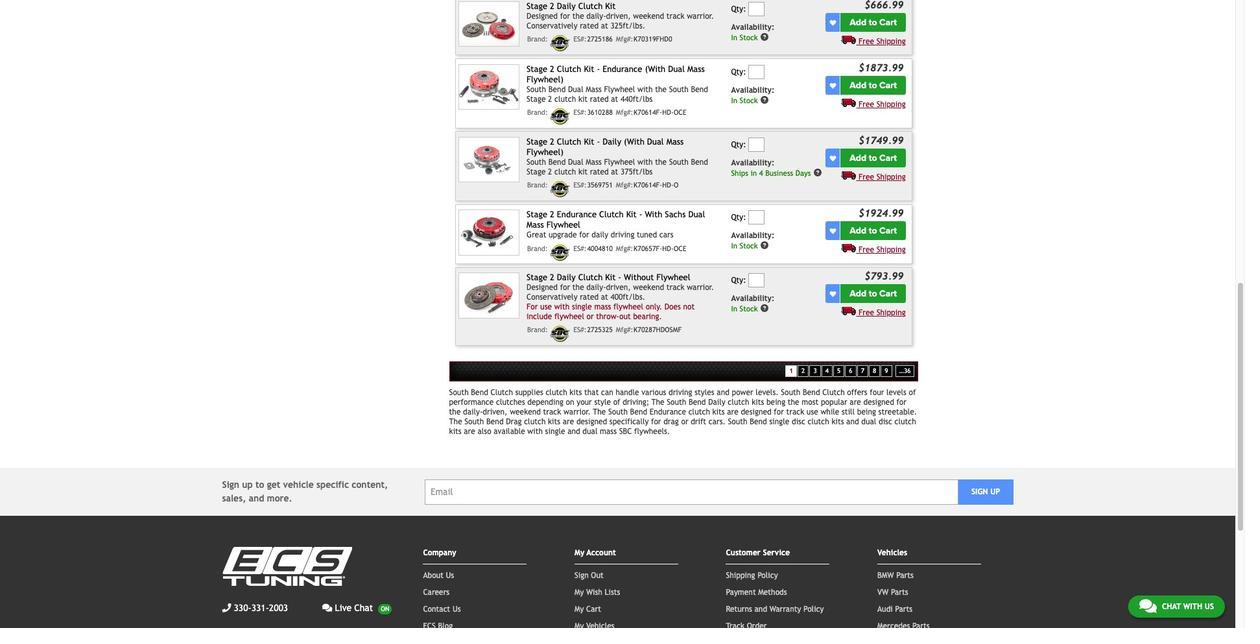 Task type: vqa. For each thing, say whether or not it's contained in the screenshot.
the right a
no



Task type: locate. For each thing, give the bounding box(es) containing it.
cart for $793.99
[[880, 288, 897, 299]]

sign
[[222, 480, 240, 490], [972, 487, 989, 496], [575, 571, 589, 580]]

331-
[[252, 603, 269, 613]]

days
[[796, 169, 811, 178]]

and right the sales,
[[249, 493, 264, 504]]

4 add to cart button from the top
[[841, 221, 906, 240]]

0 horizontal spatial up
[[242, 480, 253, 490]]

endurance inside the stage 2 endurance clutch kit - with sachs dual mass flywheel great upgrade for daily driving tuned cars
[[557, 209, 597, 219]]

mfg#: for $793.99
[[616, 326, 634, 334]]

south up "specifically"
[[609, 408, 628, 417]]

(with inside stage 2 clutch kit - daily (with dual mass flywheel) south bend dual mass flywheel with the south bend stage 2 clutch kit rated at 375ft/lbs
[[624, 137, 645, 146]]

kits down 'levels.'
[[752, 398, 765, 407]]

to inside sign up to get vehicle specific content, sales, and more.
[[256, 480, 264, 490]]

2 vertical spatial free shipping image
[[842, 307, 857, 316]]

shipping for $1924.99
[[877, 246, 906, 255]]

or
[[587, 312, 594, 321], [682, 417, 689, 426]]

3 stock from the top
[[740, 241, 758, 250]]

3 availability: in stock from the top
[[732, 231, 775, 250]]

1 vertical spatial use
[[807, 408, 819, 417]]

es#3569751 - k70614f-hd-o - stage 2 clutch kit - daily (with dual mass flywheel)  - south bend dual mass flywheel with the south bend stage 2 clutch kit rated at 375ft/lbs - south bend clutch - audi image
[[459, 137, 520, 183]]

7 link
[[858, 365, 869, 377]]

es#: left 3569751
[[574, 181, 587, 189]]

free shipping image
[[842, 171, 857, 180], [842, 244, 857, 253]]

es#: left 3610288
[[574, 109, 587, 116]]

7
[[861, 367, 865, 374]]

0 horizontal spatial chat
[[355, 603, 373, 613]]

2 add to cart button from the top
[[841, 76, 906, 95]]

us right contact
[[453, 605, 461, 614]]

es#: left 2725186
[[574, 35, 587, 43]]

single down 'levels.'
[[770, 417, 790, 426]]

2 vertical spatial warrior.
[[564, 408, 591, 417]]

track inside stage 2 daily clutch kit - without flywheel designed for the daily-driven, weekend track warrior. conservatively rated at 400ft/lbs. for use with single mass flywheel only. does not include flywheel or throw-out bearing.
[[667, 283, 685, 292]]

4
[[760, 169, 764, 178], [826, 367, 829, 374]]

1 vertical spatial warrior.
[[687, 283, 714, 292]]

single up 2725325
[[572, 303, 592, 312]]

4 add from the top
[[850, 225, 867, 236]]

sign inside sign up to get vehicle specific content, sales, and more.
[[222, 480, 240, 490]]

add to cart button for $793.99
[[841, 285, 906, 303]]

availability: inside availability: ships in 4 business days
[[732, 158, 775, 168]]

add to wish list image for $1873.99
[[830, 82, 837, 89]]

up inside sign up to get vehicle specific content, sales, and more.
[[242, 480, 253, 490]]

(with
[[645, 64, 666, 74], [624, 137, 645, 146]]

add to cart for $793.99
[[850, 288, 897, 299]]

7 stage from the top
[[527, 272, 548, 282]]

2 question sign image from the top
[[761, 304, 770, 313]]

4004810
[[587, 244, 613, 252]]

1 horizontal spatial policy
[[804, 605, 824, 614]]

5 mfg#: from the top
[[616, 326, 634, 334]]

free shipping for $1749.99
[[859, 173, 906, 182]]

up inside sign up button
[[991, 487, 1001, 496]]

availability: for $1749.99
[[732, 158, 775, 168]]

2 stock from the top
[[740, 96, 758, 105]]

kit for without
[[606, 272, 616, 282]]

1 vertical spatial or
[[682, 417, 689, 426]]

parts right vw
[[891, 588, 909, 597]]

rated up throw-
[[580, 293, 599, 302]]

at up throw-
[[601, 293, 609, 302]]

1 vertical spatial flywheel)
[[527, 147, 564, 157]]

2 south bend clutch - corporate logo image from the top
[[551, 109, 571, 125]]

flywheel) right es#3569751 - k70614f-hd-o - stage 2 clutch kit - daily (with dual mass flywheel)  - south bend dual mass flywheel with the south bend stage 2 clutch kit rated at 375ft/lbs - south bend clutch - audi image
[[527, 147, 564, 157]]

my for my account
[[575, 548, 585, 557]]

2 mfg#: from the top
[[616, 109, 634, 116]]

1 question sign image from the top
[[761, 241, 770, 250]]

0 horizontal spatial policy
[[758, 571, 778, 580]]

3 add to cart button from the top
[[841, 149, 906, 168]]

warrior. inside stage 2 daily clutch kit - without flywheel designed for the daily-driven, weekend track warrior. conservatively rated at 400ft/lbs. for use with single mass flywheel only. does not include flywheel or throw-out bearing.
[[687, 283, 714, 292]]

4 es#: from the top
[[574, 244, 587, 252]]

daily- inside south bend clutch supplies clutch kits that can handle various driving styles and power levels. south bend clutch offers four levels of performance clutches depending on your style of driving; the south bend daily clutch kits being the most popular are designed for the daily-driven, weekend track warrior. the south bend endurance clutch kits are designed for track use while still being streetable. the south bend drag clutch kits are designed specifically for drag or drift cars. south bend single disc clutch kits and dual disc clutch kits are also available with single and dual mass sbc flywheels.
[[463, 408, 483, 417]]

at up es#: 3569751 mfg#: k70614f-hd-o
[[611, 168, 619, 177]]

availability: for $1924.99
[[732, 231, 775, 240]]

2 availability: from the top
[[732, 86, 775, 95]]

add to cart down $1873.99
[[850, 80, 897, 91]]

to down the $1924.99
[[869, 225, 878, 236]]

0 horizontal spatial of
[[614, 398, 621, 407]]

2 k70614f- from the top
[[634, 181, 663, 189]]

2 free shipping from the top
[[859, 100, 906, 109]]

2 horizontal spatial endurance
[[650, 408, 687, 417]]

cart
[[880, 17, 897, 28], [880, 80, 897, 91], [880, 153, 897, 164], [880, 225, 897, 236], [880, 288, 897, 299], [587, 605, 601, 614]]

hd- up 'sachs'
[[663, 181, 674, 189]]

1 vertical spatial single
[[770, 417, 790, 426]]

2 vertical spatial designed
[[577, 417, 607, 426]]

the down the style
[[593, 408, 606, 417]]

add to cart button for $1749.99
[[841, 149, 906, 168]]

2 free shipping image from the top
[[842, 244, 857, 253]]

use inside south bend clutch supplies clutch kits that can handle various driving styles and power levels. south bend clutch offers four levels of performance clutches depending on your style of driving; the south bend daily clutch kits being the most popular are designed for the daily-driven, weekend track warrior. the south bend endurance clutch kits are designed for track use while still being streetable. the south bend drag clutch kits are designed specifically for drag or drift cars. south bend single disc clutch kits and dual disc clutch kits are also available with single and dual mass sbc flywheels.
[[807, 408, 819, 417]]

0 vertical spatial designed
[[864, 398, 895, 407]]

brand: down include
[[527, 326, 548, 334]]

5 add to cart button from the top
[[841, 285, 906, 303]]

(with for $1749.99
[[624, 137, 645, 146]]

cart down $1873.99
[[880, 80, 897, 91]]

2 horizontal spatial designed
[[864, 398, 895, 407]]

325ft/lbs.
[[611, 21, 646, 31]]

free for $793.99
[[859, 309, 875, 318]]

kits
[[570, 388, 582, 397], [752, 398, 765, 407], [713, 408, 725, 417], [548, 417, 561, 426], [832, 417, 845, 426], [449, 427, 462, 436]]

qty: for $793.99
[[732, 276, 747, 285]]

0 vertical spatial dual
[[862, 417, 877, 426]]

2 oce from the top
[[674, 244, 687, 252]]

add for $793.99
[[850, 288, 867, 299]]

weekend up drag
[[510, 408, 541, 417]]

- left without
[[619, 272, 622, 282]]

es#: for $1749.99
[[574, 181, 587, 189]]

0 vertical spatial k70614f-
[[634, 109, 663, 116]]

1 horizontal spatial the
[[593, 408, 606, 417]]

clutch right drag
[[524, 417, 546, 426]]

my wish lists
[[575, 588, 621, 597]]

to for $1924.99
[[869, 225, 878, 236]]

stage for stage 2 endurance clutch kit - with sachs dual mass flywheel
[[527, 209, 548, 219]]

available
[[494, 427, 525, 436]]

with inside "stage 2 clutch kit - endurance (with dual mass flywheel) south bend dual mass flywheel with the south bend stage 2 clutch kit rated at 440ft/lbs"
[[638, 85, 653, 94]]

driving inside south bend clutch supplies clutch kits that can handle various driving styles and power levels. south bend clutch offers four levels of performance clutches depending on your style of driving; the south bend daily clutch kits being the most popular are designed for the daily-driven, weekend track warrior. the south bend endurance clutch kits are designed for track use while still being streetable. the south bend drag clutch kits are designed specifically for drag or drift cars. south bend single disc clutch kits and dual disc clutch kits are also available with single and dual mass sbc flywheels.
[[669, 388, 693, 397]]

2 qty: from the top
[[732, 67, 747, 76]]

south bend clutch - corporate logo image for $1873.99
[[551, 109, 571, 125]]

account
[[587, 548, 616, 557]]

conservatively inside stage 2 daily clutch kit designed for the daily-driven, weekend track warrior. conservatively rated at 325ft/lbs.
[[527, 21, 578, 31]]

1 vertical spatial (with
[[624, 137, 645, 146]]

add to cart for $1924.99
[[850, 225, 897, 236]]

bend
[[549, 85, 566, 94], [691, 85, 709, 94], [549, 158, 566, 167], [691, 158, 709, 167], [471, 388, 489, 397], [803, 388, 821, 397], [689, 398, 706, 407], [630, 408, 648, 417], [487, 417, 504, 426], [750, 417, 768, 426]]

rated inside stage 2 daily clutch kit - without flywheel designed for the daily-driven, weekend track warrior. conservatively rated at 400ft/lbs. for use with single mass flywheel only. does not include flywheel or throw-out bearing.
[[580, 293, 599, 302]]

None text field
[[749, 2, 765, 16], [749, 65, 765, 79], [749, 137, 765, 152], [749, 273, 765, 287], [749, 2, 765, 16], [749, 65, 765, 79], [749, 137, 765, 152], [749, 273, 765, 287]]

in for $793.99
[[732, 304, 738, 313]]

at inside stage 2 daily clutch kit designed for the daily-driven, weekend track warrior. conservatively rated at 325ft/lbs.
[[601, 21, 609, 31]]

3610288
[[587, 109, 613, 116]]

driven, inside stage 2 daily clutch kit designed for the daily-driven, weekend track warrior. conservatively rated at 325ft/lbs.
[[606, 12, 631, 21]]

dual down four
[[862, 417, 877, 426]]

5 add from the top
[[850, 288, 867, 299]]

power
[[732, 388, 754, 397]]

clutches
[[496, 398, 525, 407]]

0 vertical spatial weekend
[[634, 12, 665, 21]]

1 conservatively from the top
[[527, 21, 578, 31]]

company
[[423, 548, 457, 557]]

or right drag
[[682, 417, 689, 426]]

clutch down stage 2 clutch kit - daily (with dual mass flywheel) link
[[555, 168, 576, 177]]

daily inside stage 2 clutch kit - daily (with dual mass flywheel) south bend dual mass flywheel with the south bend stage 2 clutch kit rated at 375ft/lbs
[[603, 137, 622, 146]]

sign out link
[[575, 571, 604, 580]]

kit inside stage 2 daily clutch kit designed for the daily-driven, weekend track warrior. conservatively rated at 325ft/lbs.
[[606, 1, 616, 11]]

free shipping image
[[842, 35, 857, 44], [842, 98, 857, 107], [842, 307, 857, 316]]

0 horizontal spatial flywheel
[[555, 312, 585, 321]]

kit inside stage 2 clutch kit - daily (with dual mass flywheel) south bend dual mass flywheel with the south bend stage 2 clutch kit rated at 375ft/lbs
[[579, 168, 588, 177]]

1 vertical spatial designed
[[741, 408, 772, 417]]

qty: for $1924.99
[[732, 213, 747, 222]]

kit inside the stage 2 endurance clutch kit - with sachs dual mass flywheel great upgrade for daily driving tuned cars
[[627, 209, 637, 219]]

mfg#: for $1924.99
[[616, 244, 634, 252]]

k70614f- down 440ft/lbs in the top of the page
[[634, 109, 663, 116]]

1 vertical spatial hd-
[[663, 181, 674, 189]]

of right levels
[[909, 388, 916, 397]]

1 mfg#: from the top
[[616, 35, 634, 43]]

1 my from the top
[[575, 548, 585, 557]]

add to wish list image
[[830, 19, 837, 26], [830, 82, 837, 89], [830, 155, 837, 161], [830, 291, 837, 297]]

clutch inside "stage 2 clutch kit - endurance (with dual mass flywheel) south bend dual mass flywheel with the south bend stage 2 clutch kit rated at 440ft/lbs"
[[557, 64, 582, 74]]

hd- for $1873.99
[[663, 109, 674, 116]]

1 horizontal spatial designed
[[741, 408, 772, 417]]

5 brand: from the top
[[527, 326, 548, 334]]

dual
[[668, 64, 685, 74], [568, 85, 584, 94], [647, 137, 664, 146], [568, 158, 584, 167], [689, 209, 706, 219]]

5 free from the top
[[859, 309, 875, 318]]

weekend
[[634, 12, 665, 21], [634, 283, 665, 292], [510, 408, 541, 417]]

es#:
[[574, 35, 587, 43], [574, 109, 587, 116], [574, 181, 587, 189], [574, 244, 587, 252], [574, 326, 587, 334]]

8
[[873, 367, 877, 374]]

2 horizontal spatial single
[[770, 417, 790, 426]]

track down depending
[[543, 408, 561, 417]]

0 vertical spatial being
[[767, 398, 786, 407]]

0 horizontal spatial or
[[587, 312, 594, 321]]

rated up 2725186
[[580, 21, 599, 31]]

mfg#: down 375ft/lbs
[[616, 181, 634, 189]]

rated inside stage 2 daily clutch kit designed for the daily-driven, weekend track warrior. conservatively rated at 325ft/lbs.
[[580, 21, 599, 31]]

driven, inside south bend clutch supplies clutch kits that can handle various driving styles and power levels. south bend clutch offers four levels of performance clutches depending on your style of driving; the south bend daily clutch kits being the most popular are designed for the daily-driven, weekend track warrior. the south bend endurance clutch kits are designed for track use while still being streetable. the south bend drag clutch kits are designed specifically for drag or drift cars. south bend single disc clutch kits and dual disc clutch kits are also available with single and dual mass sbc flywheels.
[[483, 408, 508, 417]]

kit
[[579, 95, 588, 104], [579, 168, 588, 177]]

2 add to cart from the top
[[850, 80, 897, 91]]

chat
[[1163, 602, 1182, 611], [355, 603, 373, 613]]

lists
[[605, 588, 621, 597]]

2 flywheel) from the top
[[527, 147, 564, 157]]

0 vertical spatial flywheel)
[[527, 75, 564, 84]]

k70614f-
[[634, 109, 663, 116], [634, 181, 663, 189]]

0 vertical spatial use
[[541, 303, 552, 312]]

1 vertical spatial of
[[614, 398, 621, 407]]

6 stage from the top
[[527, 209, 548, 219]]

1 horizontal spatial use
[[807, 408, 819, 417]]

1 vertical spatial the
[[593, 408, 606, 417]]

careers
[[423, 588, 450, 597]]

or inside south bend clutch supplies clutch kits that can handle various driving styles and power levels. south bend clutch offers four levels of performance clutches depending on your style of driving; the south bend daily clutch kits being the most popular are designed for the daily-driven, weekend track warrior. the south bend endurance clutch kits are designed for track use while still being streetable. the south bend drag clutch kits are designed specifically for drag or drift cars. south bend single disc clutch kits and dual disc clutch kits are also available with single and dual mass sbc flywheels.
[[682, 417, 689, 426]]

1 vertical spatial question sign image
[[761, 304, 770, 313]]

clutch inside stage 2 clutch kit - daily (with dual mass flywheel) south bend dual mass flywheel with the south bend stage 2 clutch kit rated at 375ft/lbs
[[555, 168, 576, 177]]

1 horizontal spatial endurance
[[603, 64, 643, 74]]

1 horizontal spatial chat
[[1163, 602, 1182, 611]]

Email email field
[[425, 479, 959, 505]]

1 designed from the top
[[527, 12, 558, 21]]

cart for $1873.99
[[880, 80, 897, 91]]

to for $1873.99
[[869, 80, 878, 91]]

brand: for $1873.99
[[527, 109, 548, 116]]

3 mfg#: from the top
[[616, 181, 634, 189]]

0 vertical spatial my
[[575, 548, 585, 557]]

1
[[790, 367, 794, 374]]

5 free shipping from the top
[[859, 309, 906, 318]]

1 vertical spatial k70614f-
[[634, 181, 663, 189]]

flywheel) inside "stage 2 clutch kit - endurance (with dual mass flywheel) south bend dual mass flywheel with the south bend stage 2 clutch kit rated at 440ft/lbs"
[[527, 75, 564, 84]]

0 horizontal spatial 4
[[760, 169, 764, 178]]

kit left with
[[627, 209, 637, 219]]

1 qty: from the top
[[732, 4, 747, 14]]

drift
[[691, 417, 707, 426]]

5 qty: from the top
[[732, 276, 747, 285]]

south
[[527, 85, 546, 94], [669, 85, 689, 94], [527, 158, 546, 167], [669, 158, 689, 167], [449, 388, 469, 397], [781, 388, 801, 397], [667, 398, 687, 407], [609, 408, 628, 417], [465, 417, 484, 426], [728, 417, 748, 426]]

(with down 'k70319fhd0'
[[645, 64, 666, 74]]

mfg#: down out
[[616, 326, 634, 334]]

popular
[[821, 398, 848, 407]]

3 add from the top
[[850, 153, 867, 164]]

2 availability: in stock from the top
[[732, 86, 775, 105]]

the left most
[[788, 398, 800, 407]]

mfg#: for $1749.99
[[616, 181, 634, 189]]

1 free shipping image from the top
[[842, 171, 857, 180]]

methods
[[759, 588, 787, 597]]

mfg#: left k70657f-
[[616, 244, 634, 252]]

1 horizontal spatial single
[[572, 303, 592, 312]]

not
[[684, 303, 695, 312]]

mass
[[688, 64, 705, 74], [586, 85, 602, 94], [667, 137, 684, 146], [586, 158, 602, 167], [527, 220, 544, 230]]

stage 2 clutch kit - daily (with dual mass flywheel) link
[[527, 137, 684, 157]]

daily- inside stage 2 daily clutch kit designed for the daily-driven, weekend track warrior. conservatively rated at 325ft/lbs.
[[587, 12, 606, 21]]

0 vertical spatial driven,
[[606, 12, 631, 21]]

flywheel) for $1749.99
[[527, 147, 564, 157]]

(with inside "stage 2 clutch kit - endurance (with dual mass flywheel) south bend dual mass flywheel with the south bend stage 2 clutch kit rated at 440ft/lbs"
[[645, 64, 666, 74]]

dual right 'sachs'
[[689, 209, 706, 219]]

driving;
[[623, 398, 650, 407]]

1 vertical spatial mass
[[600, 427, 617, 436]]

free shipping up $1749.99 on the top of page
[[859, 100, 906, 109]]

parts right bmw
[[897, 571, 914, 580]]

0 vertical spatial warrior.
[[687, 12, 714, 21]]

most
[[802, 398, 819, 407]]

2 vertical spatial driven,
[[483, 408, 508, 417]]

4 add to cart from the top
[[850, 225, 897, 236]]

5 south bend clutch - corporate logo image from the top
[[551, 326, 571, 342]]

to down $1749.99 on the top of page
[[869, 153, 878, 164]]

k70614f- for $1873.99
[[634, 109, 663, 116]]

1 horizontal spatial of
[[909, 388, 916, 397]]

4 stage from the top
[[527, 137, 548, 146]]

for down the stage 2 daily clutch kit link
[[560, 12, 571, 21]]

can
[[602, 388, 614, 397]]

south bend clutch - corporate logo image
[[551, 35, 571, 51], [551, 109, 571, 125], [551, 181, 571, 198], [551, 244, 571, 261], [551, 326, 571, 342]]

4 south bend clutch - corporate logo image from the top
[[551, 244, 571, 261]]

designed inside stage 2 daily clutch kit - without flywheel designed for the daily-driven, weekend track warrior. conservatively rated at 400ft/lbs. for use with single mass flywheel only. does not include flywheel or throw-out bearing.
[[527, 283, 558, 292]]

style
[[595, 398, 611, 407]]

3 qty: from the top
[[732, 140, 747, 149]]

clutch down stage 2 clutch kit - endurance (with dual mass flywheel) link
[[555, 95, 576, 104]]

cart for $1924.99
[[880, 225, 897, 236]]

2 horizontal spatial the
[[652, 398, 665, 407]]

streetable.
[[879, 408, 918, 417]]

1 vertical spatial oce
[[674, 244, 687, 252]]

4 stock from the top
[[740, 304, 758, 313]]

3 availability: from the top
[[732, 158, 775, 168]]

2 vertical spatial weekend
[[510, 408, 541, 417]]

stage
[[527, 1, 548, 11], [527, 64, 548, 74], [527, 95, 546, 104], [527, 137, 548, 146], [527, 168, 546, 177], [527, 209, 548, 219], [527, 272, 548, 282]]

0 vertical spatial mass
[[595, 303, 612, 312]]

question sign image
[[761, 33, 770, 42], [761, 95, 770, 105], [814, 168, 823, 177]]

and
[[717, 388, 730, 397], [847, 417, 860, 426], [568, 427, 581, 436], [249, 493, 264, 504], [755, 605, 768, 614]]

business
[[766, 169, 794, 178]]

add to cart up $1873.99
[[850, 17, 897, 28]]

free up $1749.99 on the top of page
[[859, 100, 875, 109]]

3 my from the top
[[575, 605, 584, 614]]

0 vertical spatial kit
[[579, 95, 588, 104]]

hd- down "stage 2 clutch kit - endurance (with dual mass flywheel) south bend dual mass flywheel with the south bend stage 2 clutch kit rated at 440ft/lbs"
[[663, 109, 674, 116]]

3 add to wish list image from the top
[[830, 155, 837, 161]]

0 horizontal spatial disc
[[792, 417, 806, 426]]

4 qty: from the top
[[732, 213, 747, 222]]

es#: 2725325 mfg#: k70287hdosmf
[[574, 326, 682, 334]]

upgrade
[[549, 231, 577, 240]]

1 vertical spatial parts
[[891, 588, 909, 597]]

1 vertical spatial free shipping image
[[842, 244, 857, 253]]

0 vertical spatial driving
[[611, 231, 635, 240]]

chat right comments icon
[[1163, 602, 1182, 611]]

free shipping for $1924.99
[[859, 246, 906, 255]]

5 stage from the top
[[527, 168, 546, 177]]

2725325
[[587, 326, 613, 334]]

1 horizontal spatial up
[[991, 487, 1001, 496]]

1 vertical spatial driven,
[[606, 283, 631, 292]]

at inside "stage 2 clutch kit - endurance (with dual mass flywheel) south bend dual mass flywheel with the south bend stage 2 clutch kit rated at 440ft/lbs"
[[611, 95, 619, 104]]

for
[[560, 12, 571, 21], [580, 231, 590, 240], [560, 283, 571, 292], [897, 398, 907, 407], [774, 408, 784, 417], [651, 417, 662, 426]]

3 free shipping from the top
[[859, 173, 906, 182]]

3 free shipping image from the top
[[842, 307, 857, 316]]

4 availability: in stock from the top
[[732, 294, 775, 313]]

shipping up the $1924.99
[[877, 173, 906, 182]]

free for $1873.99
[[859, 100, 875, 109]]

2 vertical spatial parts
[[896, 605, 913, 614]]

flywheel up 375ft/lbs
[[604, 158, 635, 167]]

dual up 375ft/lbs
[[647, 137, 664, 146]]

free up $793.99
[[859, 246, 875, 255]]

2 conservatively from the top
[[527, 293, 578, 302]]

3 in from the top
[[732, 241, 738, 250]]

designed inside stage 2 daily clutch kit designed for the daily-driven, weekend track warrior. conservatively rated at 325ft/lbs.
[[527, 12, 558, 21]]

0 horizontal spatial the
[[449, 417, 462, 426]]

conservatively
[[527, 21, 578, 31], [527, 293, 578, 302]]

policy right warranty
[[804, 605, 824, 614]]

and inside sign up to get vehicle specific content, sales, and more.
[[249, 493, 264, 504]]

use up include
[[541, 303, 552, 312]]

specific
[[317, 480, 349, 490]]

4 availability: from the top
[[732, 231, 775, 240]]

1 horizontal spatial disc
[[879, 417, 893, 426]]

free up the $1924.99
[[859, 173, 875, 182]]

cart down $793.99
[[880, 288, 897, 299]]

clutch up depending
[[546, 388, 568, 397]]

2 vertical spatial question sign image
[[814, 168, 823, 177]]

on
[[566, 398, 575, 407]]

kit up 400ft/lbs.
[[606, 272, 616, 282]]

tuned
[[637, 231, 657, 240]]

and down still
[[847, 417, 860, 426]]

es#2725186 - k70319fhd0 - stage 2 daily clutch kit - designed for the daily-driven, weekend track warrior. conservatively rated at 325ft/lbs. - south bend clutch - audi volkswagen image
[[459, 1, 520, 47]]

the inside "stage 2 clutch kit - endurance (with dual mass flywheel) south bend dual mass flywheel with the south bend stage 2 clutch kit rated at 440ft/lbs"
[[656, 85, 667, 94]]

$793.99
[[865, 270, 904, 282]]

0 vertical spatial flywheel
[[614, 303, 644, 312]]

stage inside stage 2 daily clutch kit - without flywheel designed for the daily-driven, weekend track warrior. conservatively rated at 400ft/lbs. for use with single mass flywheel only. does not include flywheel or throw-out bearing.
[[527, 272, 548, 282]]

driven, inside stage 2 daily clutch kit - without flywheel designed for the daily-driven, weekend track warrior. conservatively rated at 400ft/lbs. for use with single mass flywheel only. does not include flywheel or throw-out bearing.
[[606, 283, 631, 292]]

warrior. inside stage 2 daily clutch kit designed for the daily-driven, weekend track warrior. conservatively rated at 325ft/lbs.
[[687, 12, 714, 21]]

kit for with
[[627, 209, 637, 219]]

0 vertical spatial designed
[[527, 12, 558, 21]]

service
[[763, 548, 790, 557]]

2 kit from the top
[[579, 168, 588, 177]]

flywheel inside stage 2 clutch kit - daily (with dual mass flywheel) south bend dual mass flywheel with the south bend stage 2 clutch kit rated at 375ft/lbs
[[604, 158, 635, 167]]

south bend clutch - corporate logo image for $1749.99
[[551, 181, 571, 198]]

1 hd- from the top
[[663, 109, 674, 116]]

question sign image for $793.99
[[761, 304, 770, 313]]

south bend clutch - corporate logo image for $793.99
[[551, 326, 571, 342]]

0 vertical spatial policy
[[758, 571, 778, 580]]

south up also
[[465, 417, 484, 426]]

3 south bend clutch - corporate logo image from the top
[[551, 181, 571, 198]]

3 add to cart from the top
[[850, 153, 897, 164]]

stage inside the stage 2 endurance clutch kit - with sachs dual mass flywheel great upgrade for daily driving tuned cars
[[527, 209, 548, 219]]

my for my wish lists
[[575, 588, 584, 597]]

rated up 3569751
[[590, 168, 609, 177]]

or up 2725325
[[587, 312, 594, 321]]

kit down 3610288
[[584, 137, 595, 146]]

0 vertical spatial free shipping image
[[842, 35, 857, 44]]

parts right the "audi"
[[896, 605, 913, 614]]

k70614f- down 375ft/lbs
[[634, 181, 663, 189]]

0 vertical spatial parts
[[897, 571, 914, 580]]

qty: for $1873.99
[[732, 67, 747, 76]]

kit up 3610288
[[579, 95, 588, 104]]

2 horizontal spatial sign
[[972, 487, 989, 496]]

at inside stage 2 clutch kit - daily (with dual mass flywheel) south bend dual mass flywheel with the south bend stage 2 clutch kit rated at 375ft/lbs
[[611, 168, 619, 177]]

add for $1924.99
[[850, 225, 867, 236]]

1 flywheel) from the top
[[527, 75, 564, 84]]

question sign image
[[761, 241, 770, 250], [761, 304, 770, 313]]

1 vertical spatial question sign image
[[761, 95, 770, 105]]

disc
[[792, 417, 806, 426], [879, 417, 893, 426]]

free down $793.99
[[859, 309, 875, 318]]

to down $1873.99
[[869, 80, 878, 91]]

5 link
[[834, 365, 845, 377]]

2 vertical spatial daily-
[[463, 408, 483, 417]]

2 vertical spatial my
[[575, 605, 584, 614]]

kit inside "stage 2 clutch kit - endurance (with dual mass flywheel) south bend dual mass flywheel with the south bend stage 2 clutch kit rated at 440ft/lbs"
[[579, 95, 588, 104]]

4 brand: from the top
[[527, 244, 548, 252]]

2 brand: from the top
[[527, 109, 548, 116]]

conservatively inside stage 2 daily clutch kit - without flywheel designed for the daily-driven, weekend track warrior. conservatively rated at 400ft/lbs. for use with single mass flywheel only. does not include flywheel or throw-out bearing.
[[527, 293, 578, 302]]

1 vertical spatial driving
[[669, 388, 693, 397]]

1 free from the top
[[859, 37, 875, 46]]

- left with
[[640, 209, 643, 219]]

4 add to wish list image from the top
[[830, 291, 837, 297]]

1 vertical spatial endurance
[[557, 209, 597, 219]]

3 es#: from the top
[[574, 181, 587, 189]]

with up 440ft/lbs in the top of the page
[[638, 85, 653, 94]]

flywheel) for $1873.99
[[527, 75, 564, 84]]

free shipping up the $1924.99
[[859, 173, 906, 182]]

sign inside button
[[972, 487, 989, 496]]

are down the "power" at bottom
[[728, 408, 739, 417]]

to left get
[[256, 480, 264, 490]]

1 horizontal spatial sign
[[575, 571, 589, 580]]

0 vertical spatial conservatively
[[527, 21, 578, 31]]

4 mfg#: from the top
[[616, 244, 634, 252]]

mass inside south bend clutch supplies clutch kits that can handle various driving styles and power levels. south bend clutch offers four levels of performance clutches depending on your style of driving; the south bend daily clutch kits being the most popular are designed for the daily-driven, weekend track warrior. the south bend endurance clutch kits are designed for track use while still being streetable. the south bend drag clutch kits are designed specifically for drag or drift cars. south bend single disc clutch kits and dual disc clutch kits are also available with single and dual mass sbc flywheels.
[[600, 427, 617, 436]]

0 horizontal spatial driving
[[611, 231, 635, 240]]

1 availability: from the top
[[732, 23, 775, 32]]

designed down four
[[864, 398, 895, 407]]

warranty
[[770, 605, 802, 614]]

2 hd- from the top
[[663, 181, 674, 189]]

stock for $793.99
[[740, 304, 758, 313]]

1 horizontal spatial or
[[682, 417, 689, 426]]

daily-
[[587, 12, 606, 21], [587, 283, 606, 292], [463, 408, 483, 417]]

add right add to wish list image
[[850, 225, 867, 236]]

1 horizontal spatial (with
[[645, 64, 666, 74]]

0 vertical spatial endurance
[[603, 64, 643, 74]]

add to cart button down the $1924.99
[[841, 221, 906, 240]]

add up $1873.99
[[850, 17, 867, 28]]

also
[[478, 427, 492, 436]]

add to cart button down $1749.99 on the top of page
[[841, 149, 906, 168]]

question sign image for $1749.99
[[814, 168, 823, 177]]

use
[[541, 303, 552, 312], [807, 408, 819, 417]]

5 es#: from the top
[[574, 326, 587, 334]]

south bend clutch - corporate logo image left 3569751
[[551, 181, 571, 198]]

2 stage from the top
[[527, 64, 548, 74]]

clutch
[[555, 95, 576, 104], [555, 168, 576, 177], [546, 388, 568, 397], [728, 398, 750, 407], [689, 408, 711, 417], [524, 417, 546, 426], [808, 417, 830, 426], [895, 417, 917, 426]]

sign for sign up to get vehicle specific content, sales, and more.
[[222, 480, 240, 490]]

for up flywheels.
[[651, 417, 662, 426]]

1 stage from the top
[[527, 1, 548, 11]]

question sign image for $1873.99
[[761, 95, 770, 105]]

1 add to wish list image from the top
[[830, 19, 837, 26]]

4 free from the top
[[859, 246, 875, 255]]

kit for $1873.99
[[579, 95, 588, 104]]

1 vertical spatial weekend
[[634, 283, 665, 292]]

1 vertical spatial my
[[575, 588, 584, 597]]

2 my from the top
[[575, 588, 584, 597]]

3 brand: from the top
[[527, 181, 548, 189]]

kit inside stage 2 daily clutch kit - without flywheel designed for the daily-driven, weekend track warrior. conservatively rated at 400ft/lbs. for use with single mass flywheel only. does not include flywheel or throw-out bearing.
[[606, 272, 616, 282]]

1 disc from the left
[[792, 417, 806, 426]]

4 free shipping from the top
[[859, 246, 906, 255]]

with right available on the left of page
[[528, 427, 543, 436]]

1 free shipping image from the top
[[842, 35, 857, 44]]

1 kit from the top
[[579, 95, 588, 104]]

flywheel inside "stage 2 clutch kit - endurance (with dual mass flywheel) south bend dual mass flywheel with the south bend stage 2 clutch kit rated at 440ft/lbs"
[[604, 85, 635, 94]]

2 vertical spatial endurance
[[650, 408, 687, 417]]

driving left styles
[[669, 388, 693, 397]]

1 oce from the top
[[674, 109, 687, 116]]

for inside stage 2 daily clutch kit designed for the daily-driven, weekend track warrior. conservatively rated at 325ft/lbs.
[[560, 12, 571, 21]]

2 disc from the left
[[879, 417, 893, 426]]

0 vertical spatial free shipping image
[[842, 171, 857, 180]]

free up $1873.99
[[859, 37, 875, 46]]

sign for sign up
[[972, 487, 989, 496]]

4 in from the top
[[732, 304, 738, 313]]

driving up es#: 4004810 mfg#: k70657f-hd-oce
[[611, 231, 635, 240]]

track down most
[[787, 408, 805, 417]]

daily inside stage 2 daily clutch kit - without flywheel designed for the daily-driven, weekend track warrior. conservatively rated at 400ft/lbs. for use with single mass flywheel only. does not include flywheel or throw-out bearing.
[[557, 272, 576, 282]]

1 vertical spatial free shipping image
[[842, 98, 857, 107]]

south down 1 link
[[781, 388, 801, 397]]

1 vertical spatial daily-
[[587, 283, 606, 292]]

kits left also
[[449, 427, 462, 436]]

1 k70614f- from the top
[[634, 109, 663, 116]]

us
[[446, 571, 454, 580], [1205, 602, 1215, 611], [453, 605, 461, 614]]

availability: in stock for $1924.99
[[732, 231, 775, 250]]

add for $1873.99
[[850, 80, 867, 91]]

single inside stage 2 daily clutch kit - without flywheel designed for the daily-driven, weekend track warrior. conservatively rated at 400ft/lbs. for use with single mass flywheel only. does not include flywheel or throw-out bearing.
[[572, 303, 592, 312]]

flywheel
[[614, 303, 644, 312], [555, 312, 585, 321]]

stage 2 daily clutch kit designed for the daily-driven, weekend track warrior. conservatively rated at 325ft/lbs.
[[527, 1, 714, 31]]

free shipping image for $793.99
[[842, 307, 857, 316]]

3 free from the top
[[859, 173, 875, 182]]

5 availability: from the top
[[732, 294, 775, 303]]

2 add to wish list image from the top
[[830, 82, 837, 89]]

depending
[[528, 398, 564, 407]]

3 stage from the top
[[527, 95, 546, 104]]

4 link
[[822, 365, 833, 377]]

flywheel down stage 2 clutch kit - endurance (with dual mass flywheel) link
[[604, 85, 635, 94]]

us for contact us
[[453, 605, 461, 614]]

1 horizontal spatial 4
[[826, 367, 829, 374]]

flywheel)
[[527, 75, 564, 84], [527, 147, 564, 157]]

None text field
[[749, 210, 765, 224]]

2 vertical spatial hd-
[[663, 244, 674, 252]]

2 free from the top
[[859, 100, 875, 109]]

…36 link
[[896, 365, 915, 377]]

rated
[[580, 21, 599, 31], [590, 95, 609, 104], [590, 168, 609, 177], [580, 293, 599, 302]]

being down 'levels.'
[[767, 398, 786, 407]]

2 es#: from the top
[[574, 109, 587, 116]]

0 vertical spatial question sign image
[[761, 241, 770, 250]]

single down depending
[[545, 427, 566, 436]]

1 add from the top
[[850, 17, 867, 28]]

es#: for $1924.99
[[574, 244, 587, 252]]

1 vertical spatial kit
[[579, 168, 588, 177]]

0 vertical spatial (with
[[645, 64, 666, 74]]

drag
[[664, 417, 679, 426]]

kit for $1749.99
[[579, 168, 588, 177]]

mfg#: down 325ft/lbs.
[[616, 35, 634, 43]]

2 in from the top
[[732, 96, 738, 105]]

for inside the stage 2 endurance clutch kit - with sachs dual mass flywheel great upgrade for daily driving tuned cars
[[580, 231, 590, 240]]

stage inside stage 2 daily clutch kit designed for the daily-driven, weekend track warrior. conservatively rated at 325ft/lbs.
[[527, 1, 548, 11]]

kit for for
[[606, 1, 616, 11]]

2 add from the top
[[850, 80, 867, 91]]

0 horizontal spatial (with
[[624, 137, 645, 146]]

free shipping image for $1873.99
[[842, 98, 857, 107]]

kit inside "stage 2 clutch kit - endurance (with dual mass flywheel) south bend dual mass flywheel with the south bend stage 2 clutch kit rated at 440ft/lbs"
[[584, 64, 595, 74]]

flywheel right include
[[555, 312, 585, 321]]

add to cart button for $1924.99
[[841, 221, 906, 240]]

oce for $1873.99
[[674, 109, 687, 116]]

2 vertical spatial the
[[449, 417, 462, 426]]

conservatively down the stage 2 daily clutch kit link
[[527, 21, 578, 31]]

2 designed from the top
[[527, 283, 558, 292]]

flywheel) inside stage 2 clutch kit - daily (with dual mass flywheel) south bend dual mass flywheel with the south bend stage 2 clutch kit rated at 375ft/lbs
[[527, 147, 564, 157]]



Task type: describe. For each thing, give the bounding box(es) containing it.
330-331-2003
[[234, 603, 288, 613]]

to for $1749.99
[[869, 153, 878, 164]]

free for $1749.99
[[859, 173, 875, 182]]

sign up
[[972, 487, 1001, 496]]

the inside stage 2 daily clutch kit - without flywheel designed for the daily-driven, weekend track warrior. conservatively rated at 400ft/lbs. for use with single mass flywheel only. does not include flywheel or throw-out bearing.
[[573, 283, 584, 292]]

my cart
[[575, 605, 601, 614]]

1 brand: from the top
[[527, 35, 548, 43]]

bmw parts link
[[878, 571, 914, 580]]

flywheel inside stage 2 daily clutch kit - without flywheel designed for the daily-driven, weekend track warrior. conservatively rated at 400ft/lbs. for use with single mass flywheel only. does not include flywheel or throw-out bearing.
[[657, 272, 691, 282]]

sbc
[[619, 427, 632, 436]]

1 vertical spatial flywheel
[[555, 312, 585, 321]]

stage 2 endurance clutch kit - with sachs dual mass flywheel link
[[527, 209, 706, 230]]

sign for sign out
[[575, 571, 589, 580]]

stage 2 daily clutch kit - without flywheel link
[[527, 272, 691, 282]]

rated inside stage 2 clutch kit - daily (with dual mass flywheel) south bend dual mass flywheel with the south bend stage 2 clutch kit rated at 375ft/lbs
[[590, 168, 609, 177]]

hd- for $1924.99
[[663, 244, 674, 252]]

stage 2 clutch kit - daily (with dual mass flywheel) south bend dual mass flywheel with the south bend stage 2 clutch kit rated at 375ft/lbs
[[527, 137, 709, 177]]

chat with us link
[[1129, 596, 1226, 618]]

1 free shipping from the top
[[859, 37, 906, 46]]

$1873.99
[[859, 61, 904, 73]]

sachs
[[665, 209, 686, 219]]

us inside chat with us link
[[1205, 602, 1215, 611]]

availability: in stock for $793.99
[[732, 294, 775, 313]]

daily- inside stage 2 daily clutch kit - without flywheel designed for the daily-driven, weekend track warrior. conservatively rated at 400ft/lbs. for use with single mass flywheel only. does not include flywheel or throw-out bearing.
[[587, 283, 606, 292]]

that
[[585, 388, 599, 397]]

weekend inside stage 2 daily clutch kit - without flywheel designed for the daily-driven, weekend track warrior. conservatively rated at 400ft/lbs. for use with single mass flywheel only. does not include flywheel or throw-out bearing.
[[634, 283, 665, 292]]

my for my cart
[[575, 605, 584, 614]]

contact
[[423, 605, 451, 614]]

comments image
[[322, 604, 333, 613]]

1 availability: in stock from the top
[[732, 23, 775, 42]]

kits up on
[[570, 388, 582, 397]]

include
[[527, 312, 552, 321]]

parts for vw parts
[[891, 588, 909, 597]]

weekend inside stage 2 daily clutch kit designed for the daily-driven, weekend track warrior. conservatively rated at 325ft/lbs.
[[634, 12, 665, 21]]

does
[[665, 303, 681, 312]]

k70657f-
[[634, 244, 663, 252]]

south right es#3610288 - k70614f-hd-oce - stage 2 clutch kit - endurance (with dual mass flywheel) - south bend dual mass flywheel with the south bend stage 2 clutch kit rated at 440ft/lbs - south bend clutch - audi image
[[527, 85, 546, 94]]

(with for $1873.99
[[645, 64, 666, 74]]

track inside stage 2 daily clutch kit designed for the daily-driven, weekend track warrior. conservatively rated at 325ft/lbs.
[[667, 12, 685, 21]]

daily inside stage 2 daily clutch kit designed for the daily-driven, weekend track warrior. conservatively rated at 325ft/lbs.
[[557, 1, 576, 11]]

payment methods link
[[726, 588, 787, 597]]

cart for $1749.99
[[880, 153, 897, 164]]

add to cart for $1873.99
[[850, 80, 897, 91]]

rated inside "stage 2 clutch kit - endurance (with dual mass flywheel) south bend dual mass flywheel with the south bend stage 2 clutch kit rated at 440ft/lbs"
[[590, 95, 609, 104]]

es#: 4004810 mfg#: k70657f-hd-oce
[[574, 244, 687, 252]]

south up drag
[[667, 398, 687, 407]]

free shipping for $1873.99
[[859, 100, 906, 109]]

wish
[[587, 588, 603, 597]]

stock for $1873.99
[[740, 96, 758, 105]]

8 link
[[869, 365, 881, 377]]

weekend inside south bend clutch supplies clutch kits that can handle various driving styles and power levels. south bend clutch offers four levels of performance clutches depending on your style of driving; the south bend daily clutch kits being the most popular are designed for the daily-driven, weekend track warrior. the south bend endurance clutch kits are designed for track use while still being streetable. the south bend drag clutch kits are designed specifically for drag or drift cars. south bend single disc clutch kits and dual disc clutch kits are also available with single and dual mass sbc flywheels.
[[510, 408, 541, 417]]

add for $1749.99
[[850, 153, 867, 164]]

with inside stage 2 daily clutch kit - without flywheel designed for the daily-driven, weekend track warrior. conservatively rated at 400ft/lbs. for use with single mass flywheel only. does not include flywheel or throw-out bearing.
[[555, 303, 570, 312]]

my wish lists link
[[575, 588, 621, 597]]

handle
[[616, 388, 640, 397]]

vw parts
[[878, 588, 909, 597]]

brand: for $1924.99
[[527, 244, 548, 252]]

parts for audi parts
[[896, 605, 913, 614]]

comments image
[[1140, 598, 1158, 614]]

audi parts
[[878, 605, 913, 614]]

are left also
[[464, 427, 476, 436]]

clutch inside the stage 2 endurance clutch kit - with sachs dual mass flywheel great upgrade for daily driving tuned cars
[[600, 209, 624, 219]]

availability: in stock for $1873.99
[[732, 86, 775, 105]]

brand: for $1749.99
[[527, 181, 548, 189]]

clutch inside stage 2 daily clutch kit - without flywheel designed for the daily-driven, weekend track warrior. conservatively rated at 400ft/lbs. for use with single mass flywheel only. does not include flywheel or throw-out bearing.
[[579, 272, 603, 282]]

for up streetable.
[[897, 398, 907, 407]]

- inside "stage 2 clutch kit - endurance (with dual mass flywheel) south bend dual mass flywheel with the south bend stage 2 clutch kit rated at 440ft/lbs"
[[597, 64, 600, 74]]

clutch inside stage 2 clutch kit - daily (with dual mass flywheel) south bend dual mass flywheel with the south bend stage 2 clutch kit rated at 375ft/lbs
[[557, 137, 582, 146]]

0 vertical spatial the
[[652, 398, 665, 407]]

qty: for $1749.99
[[732, 140, 747, 149]]

shipping policy
[[726, 571, 778, 580]]

cart up $1873.99
[[880, 17, 897, 28]]

shipping up $1873.99
[[877, 37, 906, 46]]

question sign image for $1924.99
[[761, 241, 770, 250]]

flywheel inside the stage 2 endurance clutch kit - with sachs dual mass flywheel great upgrade for daily driving tuned cars
[[547, 220, 581, 230]]

daily
[[592, 231, 609, 240]]

1 add to cart button from the top
[[841, 13, 906, 32]]

parts for bmw parts
[[897, 571, 914, 580]]

your
[[577, 398, 592, 407]]

for inside stage 2 daily clutch kit - without flywheel designed for the daily-driven, weekend track warrior. conservatively rated at 400ft/lbs. for use with single mass flywheel only. does not include flywheel or throw-out bearing.
[[560, 283, 571, 292]]

stage for stage 2 clutch kit - endurance (with dual mass flywheel)
[[527, 64, 548, 74]]

south bend clutch supplies clutch kits that can handle various driving styles and power levels. south bend clutch offers four levels of performance clutches depending on your style of driving; the south bend daily clutch kits being the most popular are designed for the daily-driven, weekend track warrior. the south bend endurance clutch kits are designed for track use while still being streetable. the south bend drag clutch kits are designed specifically for drag or drift cars. south bend single disc clutch kits and dual disc clutch kits are also available with single and dual mass sbc flywheels.
[[449, 388, 918, 436]]

dual down stage 2 clutch kit - endurance (with dual mass flywheel) link
[[568, 85, 584, 94]]

shipping up payment
[[726, 571, 756, 580]]

dual down 'k70319fhd0'
[[668, 64, 685, 74]]

returns
[[726, 605, 753, 614]]

1 horizontal spatial flywheel
[[614, 303, 644, 312]]

stage for stage 2 clutch kit - daily (with dual mass flywheel)
[[527, 137, 548, 146]]

for down 'levels.'
[[774, 408, 784, 417]]

south right es#3569751 - k70614f-hd-o - stage 2 clutch kit - daily (with dual mass flywheel)  - south bend dual mass flywheel with the south bend stage 2 clutch kit rated at 375ft/lbs - south bend clutch - audi image
[[527, 158, 546, 167]]

free shipping image for $1924.99
[[842, 244, 857, 253]]

kits down depending
[[548, 417, 561, 426]]

without
[[624, 272, 654, 282]]

payment
[[726, 588, 756, 597]]

great
[[527, 231, 547, 240]]

south up es#: 3610288 mfg#: k70614f-hd-oce
[[669, 85, 689, 94]]

0 vertical spatial question sign image
[[761, 33, 770, 42]]

375ft/lbs
[[621, 168, 653, 177]]

endurance inside "stage 2 clutch kit - endurance (with dual mass flywheel) south bend dual mass flywheel with the south bend stage 2 clutch kit rated at 440ft/lbs"
[[603, 64, 643, 74]]

2 link
[[798, 365, 809, 377]]

use inside stage 2 daily clutch kit - without flywheel designed for the daily-driven, weekend track warrior. conservatively rated at 400ft/lbs. for use with single mass flywheel only. does not include flywheel or throw-out bearing.
[[541, 303, 552, 312]]

shipping policy link
[[726, 571, 778, 580]]

0 vertical spatial of
[[909, 388, 916, 397]]

availability: for $1873.99
[[732, 86, 775, 95]]

to for $793.99
[[869, 288, 878, 299]]

in
[[751, 169, 757, 178]]

stage 2 endurance clutch kit - with sachs dual mass flywheel great upgrade for daily driving tuned cars
[[527, 209, 706, 240]]

and down on
[[568, 427, 581, 436]]

clutch down the "power" at bottom
[[728, 398, 750, 407]]

es#: for $1873.99
[[574, 109, 587, 116]]

1 vertical spatial policy
[[804, 605, 824, 614]]

clutch inside stage 2 daily clutch kit designed for the daily-driven, weekend track warrior. conservatively rated at 325ft/lbs.
[[579, 1, 603, 11]]

driving inside the stage 2 endurance clutch kit - with sachs dual mass flywheel great upgrade for daily driving tuned cars
[[611, 231, 635, 240]]

1 link
[[786, 365, 797, 377]]

1 vertical spatial 4
[[826, 367, 829, 374]]

add to wish list image
[[830, 228, 837, 234]]

shipping for $1749.99
[[877, 173, 906, 182]]

are down on
[[563, 417, 574, 426]]

drag
[[506, 417, 522, 426]]

es#3610288 - k70614f-hd-oce - stage 2 clutch kit - endurance (with dual mass flywheel) - south bend dual mass flywheel with the south bend stage 2 clutch kit rated at 440ft/lbs - south bend clutch - audi image
[[459, 64, 520, 110]]

levels.
[[756, 388, 779, 397]]

south up the performance
[[449, 388, 469, 397]]

up for sign up
[[991, 487, 1001, 496]]

2 inside stage 2 daily clutch kit - without flywheel designed for the daily-driven, weekend track warrior. conservatively rated at 400ft/lbs. for use with single mass flywheel only. does not include flywheel or throw-out bearing.
[[550, 272, 555, 282]]

k70614f- for $1749.99
[[634, 181, 663, 189]]

clutch up the drift
[[689, 408, 711, 417]]

0 horizontal spatial dual
[[583, 427, 598, 436]]

$1749.99
[[859, 134, 904, 146]]

3 link
[[810, 365, 821, 377]]

out
[[620, 312, 631, 321]]

my cart link
[[575, 605, 601, 614]]

for
[[527, 303, 538, 312]]

k70287hdosmf
[[634, 326, 682, 334]]

shipping for $1873.99
[[877, 100, 906, 109]]

clutch down streetable.
[[895, 417, 917, 426]]

4 inside availability: ships in 4 business days
[[760, 169, 764, 178]]

dual inside the stage 2 endurance clutch kit - with sachs dual mass flywheel great upgrade for daily driving tuned cars
[[689, 209, 706, 219]]

warrior. inside south bend clutch supplies clutch kits that can handle various driving styles and power levels. south bend clutch offers four levels of performance clutches depending on your style of driving; the south bend daily clutch kits being the most popular are designed for the daily-driven, weekend track warrior. the south bend endurance clutch kits are designed for track use while still being streetable. the south bend drag clutch kits are designed specifically for drag or drift cars. south bend single disc clutch kits and dual disc clutch kits are also available with single and dual mass sbc flywheels.
[[564, 408, 591, 417]]

more.
[[267, 493, 292, 504]]

9 link
[[881, 365, 893, 377]]

kit inside stage 2 clutch kit - daily (with dual mass flywheel) south bend dual mass flywheel with the south bend stage 2 clutch kit rated at 375ft/lbs
[[584, 137, 595, 146]]

availability: ships in 4 business days
[[732, 158, 811, 178]]

9
[[885, 367, 889, 374]]

stock for $1924.99
[[740, 241, 758, 250]]

up for sign up to get vehicle specific content, sales, and more.
[[242, 480, 253, 490]]

add to cart for $1749.99
[[850, 153, 897, 164]]

vehicles
[[878, 548, 908, 557]]

with
[[645, 209, 663, 219]]

flywheels.
[[635, 427, 670, 436]]

1 stock from the top
[[740, 33, 758, 42]]

kits up cars.
[[713, 408, 725, 417]]

2 inside stage 2 daily clutch kit designed for the daily-driven, weekend track warrior. conservatively rated at 325ft/lbs.
[[550, 1, 555, 11]]

endurance inside south bend clutch supplies clutch kits that can handle various driving styles and power levels. south bend clutch offers four levels of performance clutches depending on your style of driving; the south bend daily clutch kits being the most popular are designed for the daily-driven, weekend track warrior. the south bend endurance clutch kits are designed for track use while still being streetable. the south bend drag clutch kits are designed specifically for drag or drift cars. south bend single disc clutch kits and dual disc clutch kits are also available with single and dual mass sbc flywheels.
[[650, 408, 687, 417]]

dual down stage 2 clutch kit - daily (with dual mass flywheel) link
[[568, 158, 584, 167]]

mass inside the stage 2 endurance clutch kit - with sachs dual mass flywheel great upgrade for daily driving tuned cars
[[527, 220, 544, 230]]

availability: for $793.99
[[732, 294, 775, 303]]

phone image
[[222, 604, 231, 613]]

hd- for $1749.99
[[663, 181, 674, 189]]

free shipping for $793.99
[[859, 309, 906, 318]]

live chat
[[335, 603, 373, 613]]

in for $1924.99
[[732, 241, 738, 250]]

es#2725325 - k70287hdosmf - stage 2 daily clutch kit - without flywheel - designed for the daily-driven, weekend track warrior. conservatively rated at 400ft/lbs. - south bend clutch - audi volkswagen image
[[459, 272, 520, 318]]

contact us link
[[423, 605, 461, 614]]

sign up to get vehicle specific content, sales, and more.
[[222, 480, 388, 504]]

styles
[[695, 388, 715, 397]]

0 horizontal spatial being
[[767, 398, 786, 407]]

us for about us
[[446, 571, 454, 580]]

oce for $1924.99
[[674, 244, 687, 252]]

1 horizontal spatial being
[[858, 408, 877, 417]]

330-
[[234, 603, 252, 613]]

shipping for $793.99
[[877, 309, 906, 318]]

various
[[642, 388, 667, 397]]

or inside stage 2 daily clutch kit - without flywheel designed for the daily-driven, weekend track warrior. conservatively rated at 400ft/lbs. for use with single mass flywheel only. does not include flywheel or throw-out bearing.
[[587, 312, 594, 321]]

- inside stage 2 daily clutch kit - without flywheel designed for the daily-driven, weekend track warrior. conservatively rated at 400ft/lbs. for use with single mass flywheel only. does not include flywheel or throw-out bearing.
[[619, 272, 622, 282]]

careers link
[[423, 588, 450, 597]]

levels
[[887, 388, 907, 397]]

add to cart button for $1873.99
[[841, 76, 906, 95]]

1 south bend clutch - corporate logo image from the top
[[551, 35, 571, 51]]

add to wish list image for $1749.99
[[830, 155, 837, 161]]

free for $1924.99
[[859, 246, 875, 255]]

with right comments icon
[[1184, 602, 1203, 611]]

stage 2 clutch kit - endurance (with dual mass flywheel) link
[[527, 64, 705, 84]]

south up o
[[669, 158, 689, 167]]

the inside stage 2 clutch kit - daily (with dual mass flywheel) south bend dual mass flywheel with the south bend stage 2 clutch kit rated at 375ft/lbs
[[656, 158, 667, 167]]

cart down wish at the bottom left
[[587, 605, 601, 614]]

chat with us
[[1163, 602, 1215, 611]]

2725186
[[587, 35, 613, 43]]

returns and warranty policy link
[[726, 605, 824, 614]]

stage 2 daily clutch kit - without flywheel designed for the daily-driven, weekend track warrior. conservatively rated at 400ft/lbs. for use with single mass flywheel only. does not include flywheel or throw-out bearing.
[[527, 272, 714, 321]]

1 horizontal spatial dual
[[862, 417, 877, 426]]

stage for stage 2 daily clutch kit
[[527, 1, 548, 11]]

throw-
[[596, 312, 620, 321]]

add to wish list image for $793.99
[[830, 291, 837, 297]]

are down offers
[[850, 398, 862, 407]]

1 in from the top
[[732, 33, 738, 42]]

get
[[267, 480, 281, 490]]

mass inside stage 2 daily clutch kit - without flywheel designed for the daily-driven, weekend track warrior. conservatively rated at 400ft/lbs. for use with single mass flywheel only. does not include flywheel or throw-out bearing.
[[595, 303, 612, 312]]

and right styles
[[717, 388, 730, 397]]

es#: for $793.99
[[574, 326, 587, 334]]

400ft/lbs.
[[611, 293, 646, 302]]

0 horizontal spatial designed
[[577, 417, 607, 426]]

free shipping image for $1749.99
[[842, 171, 857, 180]]

es#: 3569751 mfg#: k70614f-hd-o
[[574, 181, 679, 189]]

with inside south bend clutch supplies clutch kits that can handle various driving styles and power levels. south bend clutch offers four levels of performance clutches depending on your style of driving; the south bend daily clutch kits being the most popular are designed for the daily-driven, weekend track warrior. the south bend endurance clutch kits are designed for track use while still being streetable. the south bend drag clutch kits are designed specifically for drag or drift cars. south bend single disc clutch kits and dual disc clutch kits are also available with single and dual mass sbc flywheels.
[[528, 427, 543, 436]]

the down the performance
[[449, 408, 461, 417]]

stage for stage 2 daily clutch kit - without flywheel
[[527, 272, 548, 282]]

daily inside south bend clutch supplies clutch kits that can handle various driving styles and power levels. south bend clutch offers four levels of performance clutches depending on your style of driving; the south bend daily clutch kits being the most popular are designed for the daily-driven, weekend track warrior. the south bend endurance clutch kits are designed for track use while still being streetable. the south bend drag clutch kits are designed specifically for drag or drift cars. south bend single disc clutch kits and dual disc clutch kits are also available with single and dual mass sbc flywheels.
[[709, 398, 726, 407]]

0 horizontal spatial single
[[545, 427, 566, 436]]

with inside stage 2 clutch kit - daily (with dual mass flywheel) south bend dual mass flywheel with the south bend stage 2 clutch kit rated at 375ft/lbs
[[638, 158, 653, 167]]

kits down "while"
[[832, 417, 845, 426]]

contact us
[[423, 605, 461, 614]]

vehicle
[[283, 480, 314, 490]]

to up $1873.99
[[869, 17, 878, 28]]

clutch inside "stage 2 clutch kit - endurance (with dual mass flywheel) south bend dual mass flywheel with the south bend stage 2 clutch kit rated at 440ft/lbs"
[[555, 95, 576, 104]]

3
[[814, 367, 817, 374]]

vw
[[878, 588, 889, 597]]

south bend clutch - corporate logo image for $1924.99
[[551, 244, 571, 261]]

the inside stage 2 daily clutch kit designed for the daily-driven, weekend track warrior. conservatively rated at 325ft/lbs.
[[573, 12, 584, 21]]

at inside stage 2 daily clutch kit - without flywheel designed for the daily-driven, weekend track warrior. conservatively rated at 400ft/lbs. for use with single mass flywheel only. does not include flywheel or throw-out bearing.
[[601, 293, 609, 302]]

- inside the stage 2 endurance clutch kit - with sachs dual mass flywheel great upgrade for daily driving tuned cars
[[640, 209, 643, 219]]

about us
[[423, 571, 454, 580]]

sign up button
[[959, 479, 1014, 505]]

cars.
[[709, 417, 726, 426]]

1 es#: from the top
[[574, 35, 587, 43]]

es#4004810 - k70657f-hd-oce - stage 2 endurance clutch kit - with sachs dual mass flywheel  - great upgrade for daily driving tuned cars - south bend clutch - volkswagen image
[[459, 209, 520, 255]]

clutch down "while"
[[808, 417, 830, 426]]

south right cars.
[[728, 417, 748, 426]]

mfg#: for $1873.99
[[616, 109, 634, 116]]

2 inside the stage 2 endurance clutch kit - with sachs dual mass flywheel great upgrade for daily driving tuned cars
[[550, 209, 555, 219]]

1 add to cart from the top
[[850, 17, 897, 28]]

brand: for $793.99
[[527, 326, 548, 334]]

ecs tuning image
[[222, 547, 352, 586]]

o
[[674, 181, 679, 189]]

in for $1873.99
[[732, 96, 738, 105]]

only.
[[646, 303, 663, 312]]

specifically
[[610, 417, 649, 426]]

- inside stage 2 clutch kit - daily (with dual mass flywheel) south bend dual mass flywheel with the south bend stage 2 clutch kit rated at 375ft/lbs
[[597, 137, 600, 146]]

and down payment methods
[[755, 605, 768, 614]]

payment methods
[[726, 588, 787, 597]]



